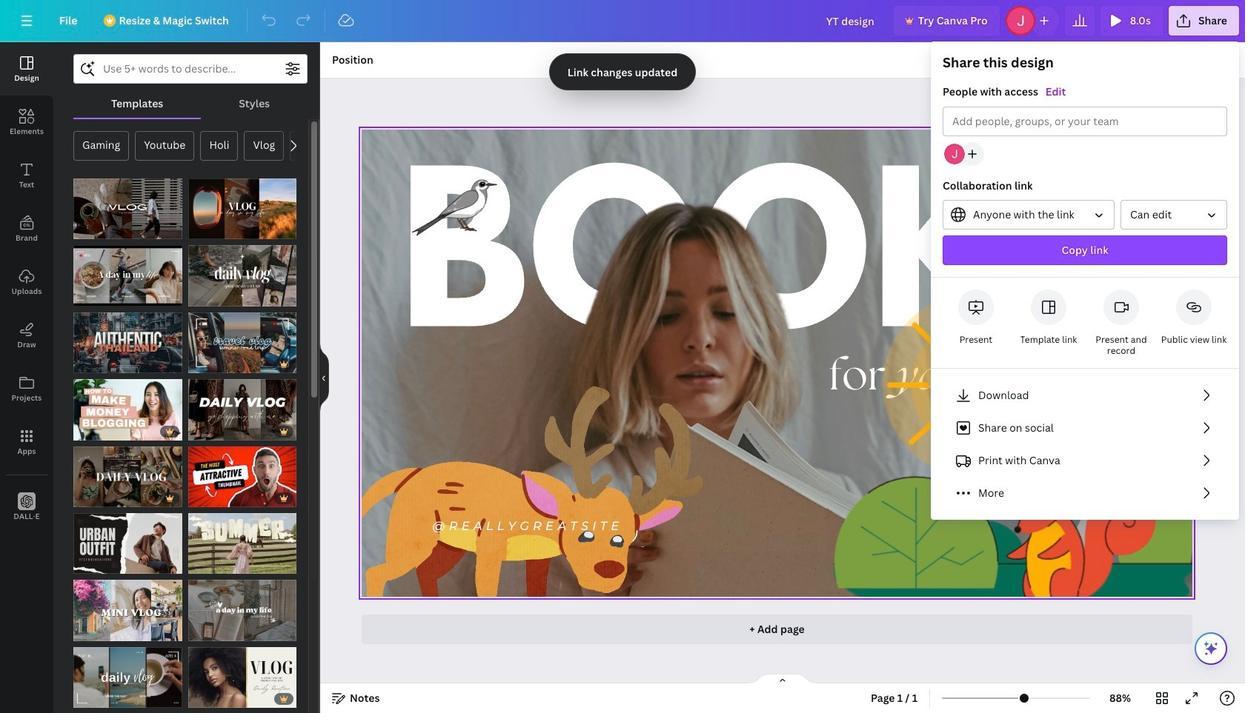 Task type: describe. For each thing, give the bounding box(es) containing it.
brown black elegant aesthetic fashion vlog youtube thumbnail image
[[188, 380, 297, 441]]

orange yellow minimalist aesthetic a day in my life travel vlog youtube thumbnail group
[[188, 170, 297, 240]]

main menu bar
[[0, 0, 1245, 42]]

black and brown modern urban outfit recommendations youtube thumbnail group
[[73, 505, 182, 575]]

brown black elegant aesthetic fashion vlog youtube thumbnail group
[[188, 371, 297, 441]]

show pages image
[[747, 674, 818, 686]]

most attractive youtube thumbnail image
[[188, 447, 297, 508]]

neutral elegant minimalist daily vlog youtube thumbnail image
[[188, 246, 297, 307]]

brown minimalist lifestyle daily vlog youtube thumbnail image for beige minimalist vlog daily routine youtube thumbnail
[[73, 648, 182, 709]]

beige minimalist vlog daily routine youtube thumbnail image
[[188, 648, 297, 709]]

beige minimalist vlog daily routine youtube thumbnail group
[[188, 639, 297, 709]]

side panel tab list
[[0, 42, 53, 535]]

brown white modern lifestyle vlog youtube thumbnail group
[[73, 438, 182, 508]]

deer animated sticker image
[[341, 269, 708, 643]]

aesthetic simple vacation trip youtube thumbnail image
[[188, 514, 297, 575]]

aesthetic simple vacation trip youtube thumbnail group
[[188, 505, 297, 575]]

blue vintage retro travel vlog youtube thumbnail image
[[188, 313, 297, 374]]

most attractive youtube thumbnail group
[[188, 438, 297, 508]]

canva assistant image
[[1202, 641, 1220, 658]]

Use 5+ words to describe... search field
[[103, 55, 278, 83]]

brown minimalist lifestyle daily vlog youtube thumbnail group for beige minimalist vlog daily routine youtube thumbnail
[[73, 639, 182, 709]]

Add people, groups, or your team text field
[[953, 107, 1218, 136]]

Design title text field
[[815, 6, 888, 36]]

neutral elegant minimalist daily vlog youtube thumbnail group
[[188, 237, 297, 307]]

brown minimalist lifestyle daily vlog youtube thumbnail image for neutral elegant minimalist daily vlog youtube thumbnail
[[73, 246, 182, 307]]

beige minimalist aesthetic daily vlog youtube thumbnail image
[[188, 581, 297, 642]]



Task type: locate. For each thing, give the bounding box(es) containing it.
animated squirrel outdoors image
[[830, 282, 1204, 656], [830, 282, 1204, 656]]

beige minimalist aesthetic daily vlog youtube thumbnail group
[[188, 572, 297, 642]]

brown minimalist lifestyle daily vlog youtube thumbnail group for neutral elegant minimalist daily vlog youtube thumbnail
[[73, 237, 182, 307]]

white simple mini vlog youtube thumbnail group
[[73, 572, 182, 642]]

brown minimalist lifestyle daily vlog youtube thumbnail group
[[73, 237, 182, 307], [73, 639, 182, 709]]

0 vertical spatial brown minimalist lifestyle daily vlog youtube thumbnail image
[[73, 246, 182, 307]]

hide image
[[320, 343, 329, 414]]

1 vertical spatial brown minimalist lifestyle daily vlog youtube thumbnail image
[[73, 648, 182, 709]]

big text how to youtube thumbnail image
[[73, 380, 182, 441]]

dark grey minimalist photo travel youtube thumbnail image
[[73, 313, 182, 374]]

2 brown minimalist lifestyle daily vlog youtube thumbnail group from the top
[[73, 639, 182, 709]]

orange yellow minimalist aesthetic a day in my life travel vlog youtube thumbnail image
[[188, 179, 297, 240]]

brown minimalist lifestyle daily vlog youtube thumbnail image down "white simple mini vlog youtube thumbnail"
[[73, 648, 182, 709]]

brown and white simple vlog youtube thumbnail image
[[73, 179, 182, 240]]

brown white modern lifestyle vlog youtube thumbnail image
[[73, 447, 182, 508]]

Zoom button
[[1097, 687, 1145, 711]]

link permissions group
[[943, 200, 1228, 230]]

white simple mini vlog youtube thumbnail image
[[73, 581, 182, 642]]

black and brown modern urban outfit recommendations youtube thumbnail image
[[73, 514, 182, 575]]

1 brown minimalist lifestyle daily vlog youtube thumbnail image from the top
[[73, 246, 182, 307]]

1 brown minimalist lifestyle daily vlog youtube thumbnail group from the top
[[73, 237, 182, 307]]

playful japanese wagtail image
[[409, 177, 501, 237], [409, 177, 501, 237]]

2 brown minimalist lifestyle daily vlog youtube thumbnail image from the top
[[73, 648, 182, 709]]

group
[[931, 53, 1240, 278]]

big text how to youtube thumbnail group
[[73, 371, 182, 441]]

0 vertical spatial brown minimalist lifestyle daily vlog youtube thumbnail group
[[73, 237, 182, 307]]

brown minimalist lifestyle daily vlog youtube thumbnail image
[[73, 246, 182, 307], [73, 648, 182, 709]]

blue vintage retro travel vlog youtube thumbnail group
[[188, 304, 297, 374]]

list
[[943, 381, 1228, 509]]

None button
[[943, 200, 1115, 230], [1121, 200, 1228, 230], [943, 200, 1115, 230], [1121, 200, 1228, 230]]

brown minimalist lifestyle daily vlog youtube thumbnail image up dark grey minimalist photo travel youtube thumbnail
[[73, 246, 182, 307]]

brown and white simple vlog youtube thumbnail group
[[73, 170, 182, 240]]

1 vertical spatial brown minimalist lifestyle daily vlog youtube thumbnail group
[[73, 639, 182, 709]]

dark grey minimalist photo travel youtube thumbnail group
[[73, 304, 182, 374]]



Task type: vqa. For each thing, say whether or not it's contained in the screenshot.
'Top level navigation' element
no



